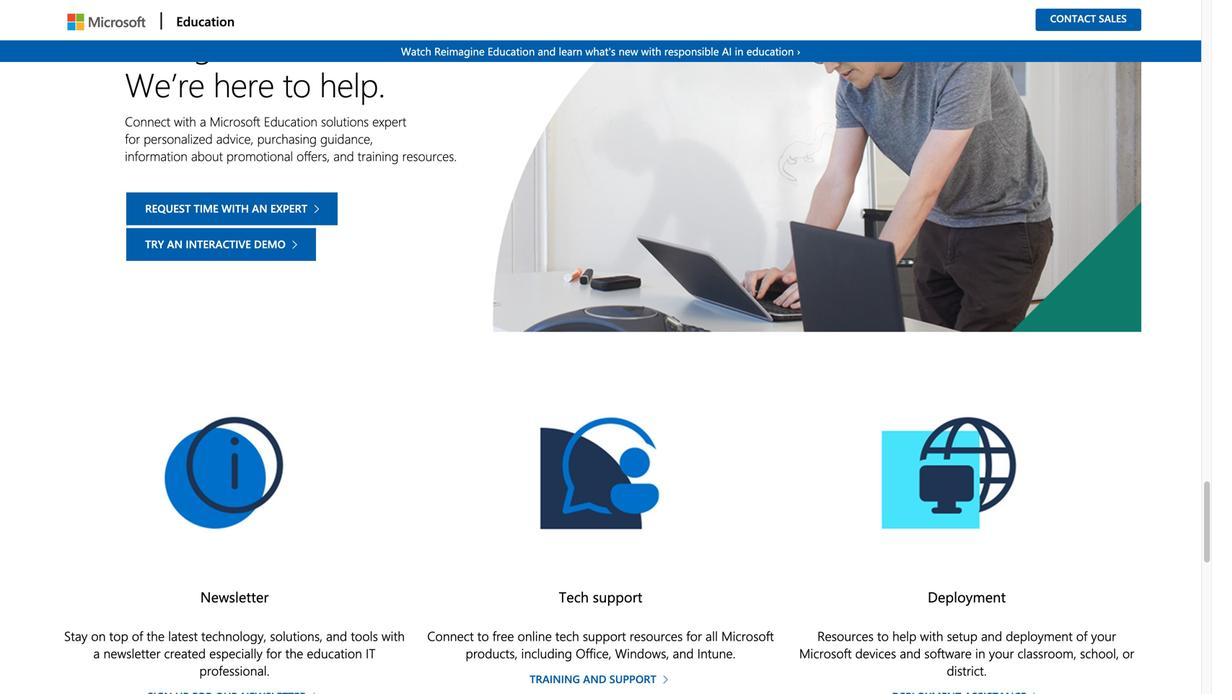 Task type: describe. For each thing, give the bounding box(es) containing it.
latest
[[168, 628, 198, 645]]

resources to help with setup and deployment of your microsoft devices and software in your classroom, school, or district.
[[799, 628, 1134, 680]]

online
[[518, 628, 552, 645]]

interactive
[[186, 237, 251, 251]]

an
[[252, 201, 267, 216]]

and right setup
[[981, 628, 1002, 645]]

with inside resources to help with setup and deployment of your microsoft devices and software in your classroom, school, or district.
[[920, 628, 943, 645]]

expert
[[372, 113, 406, 130]]

deployment
[[928, 588, 1006, 607]]

deployment
[[1006, 628, 1073, 645]]

education inside let's get started. we're here to help. connect with a microsoft education solutions expert for personalized advice, purchasing guidance, information about promotional offers, and training resources.
[[264, 113, 318, 130]]

request
[[145, 201, 191, 216]]

of inside the stay on top of the latest technology, solutions, and tools with a newsletter created especially for the education it professional.
[[132, 628, 143, 645]]

for inside let's get started. we're here to help. connect with a microsoft education solutions expert for personalized advice, purchasing guidance, information about promotional offers, and training resources.
[[125, 130, 140, 147]]

contact
[[1050, 12, 1096, 25]]

contact sales link
[[1050, 12, 1127, 25]]

›
[[797, 44, 800, 58]]

classroom,
[[1018, 645, 1077, 662]]

education link
[[160, 1, 239, 41]]

tools
[[351, 628, 378, 645]]

get
[[194, 21, 238, 65]]

0 horizontal spatial in
[[735, 44, 744, 58]]

1 horizontal spatial your
[[1091, 628, 1116, 645]]

created
[[164, 645, 206, 662]]

0 vertical spatial education
[[747, 44, 794, 58]]

an
[[167, 237, 183, 251]]

in inside resources to help with setup and deployment of your microsoft devices and software in your classroom, school, or district.
[[975, 645, 985, 662]]

especially
[[209, 645, 263, 662]]

stay
[[64, 628, 88, 645]]

request time with an expert
[[145, 201, 307, 216]]

products,
[[466, 645, 518, 662]]

with inside the stay on top of the latest technology, solutions, and tools with a newsletter created especially for the education it professional.
[[382, 628, 405, 645]]

contact sales
[[1050, 12, 1127, 25]]

newsletter
[[103, 645, 160, 662]]

including
[[521, 645, 572, 662]]

and right devices
[[900, 645, 921, 662]]

request time with an expert link
[[126, 193, 338, 225]]

a inside the stay on top of the latest technology, solutions, and tools with a newsletter created especially for the education it professional.
[[93, 645, 100, 662]]

training and support link
[[528, 664, 673, 694]]

try an interactive demo
[[145, 237, 286, 251]]

watch reimagine education and learn what's new with responsible ai in education › link
[[0, 40, 1201, 62]]

try an interactive demo link
[[126, 228, 316, 261]]

purchasing
[[257, 130, 317, 147]]

devices
[[855, 645, 896, 662]]

with inside let's get started. we're here to help. connect with a microsoft education solutions expert for personalized advice, purchasing guidance, information about promotional offers, and training resources.
[[174, 113, 196, 130]]

we're
[[125, 62, 205, 106]]

let's get started. we're here to help. connect with a microsoft education solutions expert for personalized advice, purchasing guidance, information about promotional offers, and training resources.
[[125, 21, 457, 164]]

support inside connect to free online tech support resources for all microsoft products, including office, windows, and intune.
[[583, 628, 626, 645]]

resources.
[[402, 147, 457, 164]]

training and support
[[530, 672, 656, 687]]

resources
[[817, 628, 874, 645]]

watch reimagine education and learn what's new with responsible ai in education ›
[[401, 44, 800, 58]]

and
[[583, 672, 606, 687]]

to for deployment
[[877, 628, 889, 645]]

resources
[[630, 628, 683, 645]]

2 horizontal spatial education
[[488, 44, 535, 58]]

top
[[109, 628, 128, 645]]

and inside connect to free online tech support resources for all microsoft products, including office, windows, and intune.
[[673, 645, 694, 662]]



Task type: locate. For each thing, give the bounding box(es) containing it.
a
[[200, 113, 206, 130], [93, 645, 100, 662]]

technology,
[[201, 628, 266, 645]]

on
[[91, 628, 106, 645]]

to
[[283, 62, 311, 106], [477, 628, 489, 645], [877, 628, 889, 645]]

connect to free online tech support resources for all microsoft products, including office, windows, and intune.
[[427, 628, 774, 662]]

1 vertical spatial support
[[583, 628, 626, 645]]

tech
[[555, 628, 579, 645]]

for left all
[[686, 628, 702, 645]]

in
[[735, 44, 744, 58], [975, 645, 985, 662]]

microsoft inside connect to free online tech support resources for all microsoft products, including office, windows, and intune.
[[721, 628, 774, 645]]

personalized
[[144, 130, 213, 147]]

2 horizontal spatial for
[[686, 628, 702, 645]]

office,
[[576, 645, 612, 662]]

setup
[[947, 628, 978, 645]]

0 horizontal spatial microsoft
[[210, 113, 260, 130]]

support
[[593, 588, 642, 607], [583, 628, 626, 645]]

microsoft right all
[[721, 628, 774, 645]]

0 vertical spatial support
[[593, 588, 642, 607]]

your right district.
[[989, 645, 1014, 662]]

0 horizontal spatial a
[[93, 645, 100, 662]]

microsoft for deployment
[[799, 645, 852, 662]]

professional.
[[199, 662, 270, 680]]

of
[[132, 628, 143, 645], [1076, 628, 1088, 645]]

let's
[[125, 21, 185, 65]]

intune.
[[697, 645, 736, 662]]

training
[[530, 672, 580, 687]]

school,
[[1080, 645, 1119, 662]]

for left personalized
[[125, 130, 140, 147]]

0 horizontal spatial connect
[[125, 113, 170, 130]]

1 horizontal spatial in
[[975, 645, 985, 662]]

1 vertical spatial a
[[93, 645, 100, 662]]

1 horizontal spatial for
[[266, 645, 282, 662]]

microsoft down 'here'
[[210, 113, 260, 130]]

tech
[[559, 588, 589, 607]]

reimagine
[[434, 44, 485, 58]]

it
[[366, 645, 376, 662]]

education inside the stay on top of the latest technology, solutions, and tools with a newsletter created especially for the education it professional.
[[307, 645, 362, 662]]

0 horizontal spatial education
[[176, 12, 235, 30]]

1 vertical spatial connect
[[427, 628, 474, 645]]

guidance,
[[320, 130, 373, 147]]

to for tech support
[[477, 628, 489, 645]]

or
[[1123, 645, 1134, 662]]

to inside resources to help with setup and deployment of your microsoft devices and software in your classroom, school, or district.
[[877, 628, 889, 645]]

and inside the stay on top of the latest technology, solutions, and tools with a newsletter created especially for the education it professional.
[[326, 628, 347, 645]]

connect left free
[[427, 628, 474, 645]]

0 horizontal spatial to
[[283, 62, 311, 106]]

stay on top of the latest technology, solutions, and tools with a newsletter created especially for the education it professional.
[[64, 628, 405, 680]]

for inside connect to free online tech support resources for all microsoft products, including office, windows, and intune.
[[686, 628, 702, 645]]

district.
[[947, 662, 987, 680]]

to left 'help'
[[877, 628, 889, 645]]

education left ›
[[747, 44, 794, 58]]

here
[[213, 62, 274, 106]]

help
[[892, 628, 917, 645]]

and inside let's get started. we're here to help. connect with a microsoft education solutions expert for personalized advice, purchasing guidance, information about promotional offers, and training resources.
[[333, 147, 354, 164]]

0 vertical spatial education
[[176, 12, 235, 30]]

support
[[609, 672, 656, 687]]

microsoftlogo image
[[67, 14, 145, 30]]

the
[[147, 628, 165, 645], [285, 645, 303, 662]]

windows,
[[615, 645, 669, 662]]

a inside let's get started. we're here to help. connect with a microsoft education solutions expert for personalized advice, purchasing guidance, information about promotional offers, and training resources.
[[200, 113, 206, 130]]

with up about
[[174, 113, 196, 130]]

demo
[[254, 237, 286, 251]]

and right offers,
[[333, 147, 354, 164]]

microsoft left devices
[[799, 645, 852, 662]]

connect inside let's get started. we're here to help. connect with a microsoft education solutions expert for personalized advice, purchasing guidance, information about promotional offers, and training resources.
[[125, 113, 170, 130]]

2 of from the left
[[1076, 628, 1088, 645]]

tech support
[[559, 588, 642, 607]]

expert
[[270, 201, 307, 216]]

0 horizontal spatial of
[[132, 628, 143, 645]]

learn
[[559, 44, 582, 58]]

to right 'here'
[[283, 62, 311, 106]]

the right "especially"
[[285, 645, 303, 662]]

0 horizontal spatial education
[[307, 645, 362, 662]]

for
[[125, 130, 140, 147], [686, 628, 702, 645], [266, 645, 282, 662]]

started.
[[247, 21, 347, 65]]

help.
[[320, 62, 385, 106]]

1 horizontal spatial a
[[200, 113, 206, 130]]

microsoft inside let's get started. we're here to help. connect with a microsoft education solutions expert for personalized advice, purchasing guidance, information about promotional offers, and training resources.
[[210, 113, 260, 130]]

with right it
[[382, 628, 405, 645]]

your left or at the right bottom of the page
[[1091, 628, 1116, 645]]

about
[[191, 147, 223, 164]]

free
[[492, 628, 514, 645]]

software
[[924, 645, 972, 662]]

in right software on the bottom of the page
[[975, 645, 985, 662]]

training
[[358, 147, 399, 164]]

1 horizontal spatial connect
[[427, 628, 474, 645]]

to inside let's get started. we're here to help. connect with a microsoft education solutions expert for personalized advice, purchasing guidance, information about promotional offers, and training resources.
[[283, 62, 311, 106]]

information
[[125, 147, 188, 164]]

newsletter
[[200, 588, 269, 607]]

0 horizontal spatial your
[[989, 645, 1014, 662]]

microsoft inside resources to help with setup and deployment of your microsoft devices and software in your classroom, school, or district.
[[799, 645, 852, 662]]

0 vertical spatial in
[[735, 44, 744, 58]]

microsoft for tech support
[[721, 628, 774, 645]]

the left latest
[[147, 628, 165, 645]]

offers,
[[297, 147, 330, 164]]

education left it
[[307, 645, 362, 662]]

microsoft
[[210, 113, 260, 130], [721, 628, 774, 645], [799, 645, 852, 662]]

for right "especially"
[[266, 645, 282, 662]]

sales
[[1099, 12, 1127, 25]]

of right deployment
[[1076, 628, 1088, 645]]

solutions
[[321, 113, 369, 130]]

try
[[145, 237, 164, 251]]

1 of from the left
[[132, 628, 143, 645]]

a up about
[[200, 113, 206, 130]]

solutions,
[[270, 628, 323, 645]]

1 horizontal spatial of
[[1076, 628, 1088, 645]]

and left intune.
[[673, 645, 694, 662]]

advice,
[[216, 130, 254, 147]]

2 horizontal spatial microsoft
[[799, 645, 852, 662]]

connect
[[125, 113, 170, 130], [427, 628, 474, 645]]

and left tools
[[326, 628, 347, 645]]

1 horizontal spatial to
[[477, 628, 489, 645]]

of right "top"
[[132, 628, 143, 645]]

with
[[641, 44, 661, 58], [174, 113, 196, 130], [382, 628, 405, 645], [920, 628, 943, 645]]

2 vertical spatial education
[[264, 113, 318, 130]]

connect inside connect to free online tech support resources for all microsoft products, including office, windows, and intune.
[[427, 628, 474, 645]]

to left free
[[477, 628, 489, 645]]

support right the tech
[[593, 588, 642, 607]]

0 horizontal spatial the
[[147, 628, 165, 645]]

time
[[194, 201, 218, 216]]

a right the stay at left
[[93, 645, 100, 662]]

what's
[[585, 44, 616, 58]]

watch
[[401, 44, 431, 58]]

1 horizontal spatial education
[[264, 113, 318, 130]]

support right tech
[[583, 628, 626, 645]]

new
[[619, 44, 638, 58]]

with right 'help'
[[920, 628, 943, 645]]

1 horizontal spatial education
[[747, 44, 794, 58]]

1 vertical spatial education
[[488, 44, 535, 58]]

connect up information
[[125, 113, 170, 130]]

and
[[538, 44, 556, 58], [333, 147, 354, 164], [326, 628, 347, 645], [981, 628, 1002, 645], [673, 645, 694, 662], [900, 645, 921, 662]]

of inside resources to help with setup and deployment of your microsoft devices and software in your classroom, school, or district.
[[1076, 628, 1088, 645]]

all
[[706, 628, 718, 645]]

to inside connect to free online tech support resources for all microsoft products, including office, windows, and intune.
[[477, 628, 489, 645]]

education
[[747, 44, 794, 58], [307, 645, 362, 662]]

with right new
[[641, 44, 661, 58]]

0 vertical spatial a
[[200, 113, 206, 130]]

0 horizontal spatial for
[[125, 130, 140, 147]]

0 vertical spatial connect
[[125, 113, 170, 130]]

promotional
[[226, 147, 293, 164]]

2 horizontal spatial to
[[877, 628, 889, 645]]

1 vertical spatial in
[[975, 645, 985, 662]]

your
[[1091, 628, 1116, 645], [989, 645, 1014, 662]]

1 horizontal spatial the
[[285, 645, 303, 662]]

with
[[221, 201, 249, 216]]

responsible
[[664, 44, 719, 58]]

for inside the stay on top of the latest technology, solutions, and tools with a newsletter created especially for the education it professional.
[[266, 645, 282, 662]]

in right the ai
[[735, 44, 744, 58]]

and left learn
[[538, 44, 556, 58]]

1 vertical spatial education
[[307, 645, 362, 662]]

ai
[[722, 44, 732, 58]]

1 horizontal spatial microsoft
[[721, 628, 774, 645]]



Task type: vqa. For each thing, say whether or not it's contained in the screenshot.
the left the Microsoft
yes



